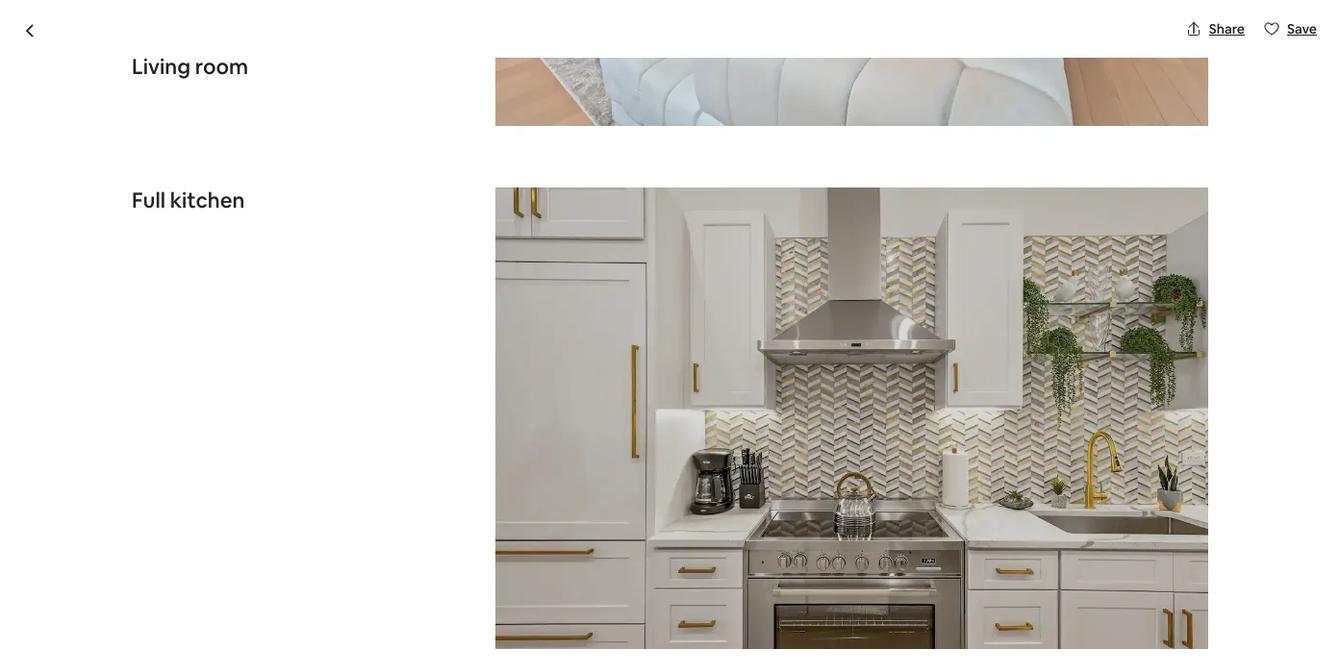 Task type: describe. For each thing, give the bounding box(es) containing it.
show all photos button
[[1033, 461, 1186, 494]]

full kitchen
[[131, 187, 244, 213]]

in
[[298, 560, 322, 599]]

united states
[[477, 560, 668, 599]]

soho grand image 1 image
[[131, 189, 1209, 517]]

york,
[[400, 560, 470, 599]]

new
[[329, 560, 393, 599]]

·
[[1119, 595, 1123, 612]]

Start your search search field
[[526, 15, 815, 62]]

share button
[[1179, 13, 1253, 45]]

all
[[1109, 469, 1123, 486]]

save button
[[1257, 13, 1325, 45]]

room
[[195, 54, 248, 81]]

save
[[1287, 20, 1317, 38]]

share
[[1209, 20, 1245, 38]]

5.0 · 3 reviews
[[1097, 595, 1184, 612]]



Task type: vqa. For each thing, say whether or not it's contained in the screenshot.
With within the Pay part now, part later with Airbnb $582.46 due today,  $497.71 on Dec 12, 2023. No extra fees. More info
no



Task type: locate. For each thing, give the bounding box(es) containing it.
reviews
[[1137, 595, 1184, 612]]

living
[[131, 54, 190, 81]]

luxury stay in new york, united states
[[131, 560, 668, 599]]

kitchen
[[169, 187, 244, 213]]

$15,090
[[874, 587, 951, 614]]

taxes
[[952, 615, 986, 632]]

before
[[907, 615, 949, 632]]

living room
[[131, 54, 248, 81]]

living room image 7 image
[[496, 0, 1209, 126], [496, 0, 1209, 126]]

luxury
[[131, 560, 226, 599]]

total
[[874, 615, 905, 632]]

3
[[1126, 595, 1134, 612]]

full kitchen image 1 image
[[496, 187, 1209, 650], [496, 187, 1209, 650]]

show all photos
[[1071, 469, 1171, 486]]

5.0
[[1097, 595, 1116, 612]]

photos
[[1126, 469, 1171, 486]]

full
[[131, 187, 165, 213]]

stay
[[232, 560, 291, 599]]

profile element
[[838, 0, 1209, 77]]

show
[[1071, 469, 1106, 486]]

photo tour dialog
[[0, 0, 1340, 650]]

$15,090 total before taxes
[[874, 587, 986, 632]]



